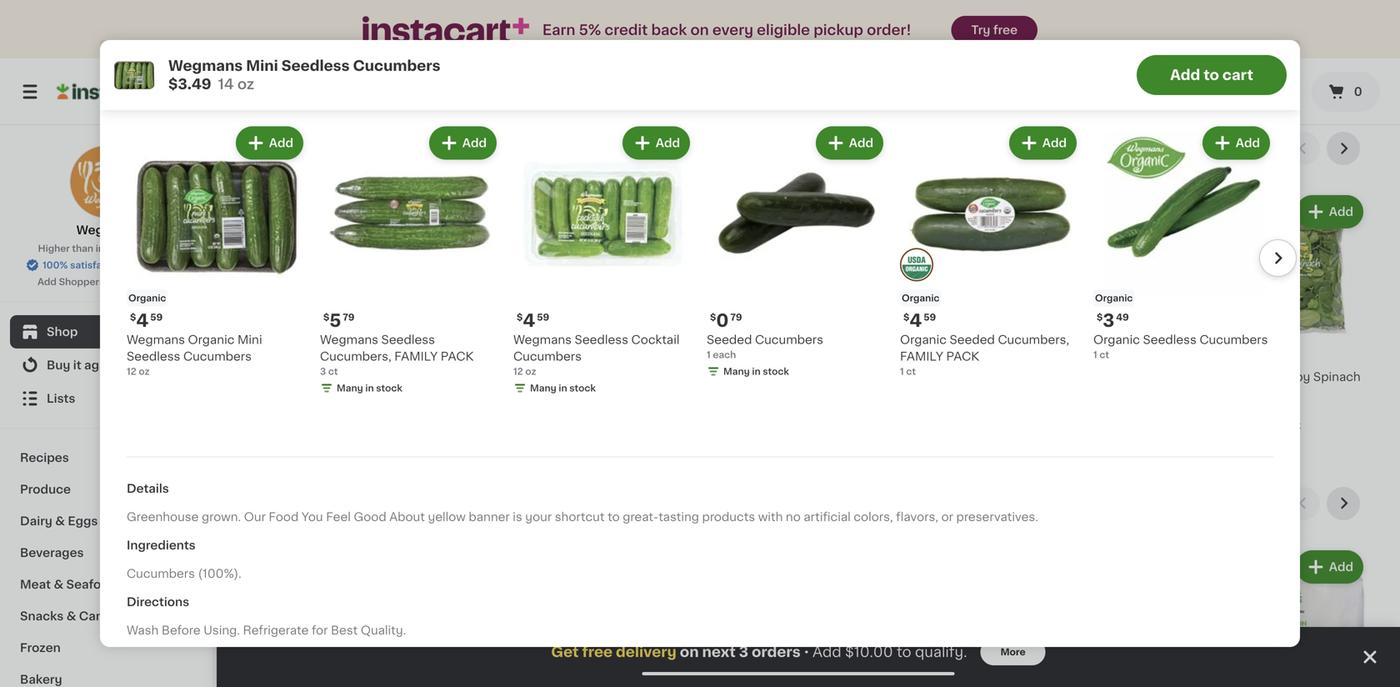 Task type: describe. For each thing, give the bounding box(es) containing it.
many for lemons
[[1236, 67, 1262, 76]]

bananas, inside organic bananas, bunch $0.79 / lb about 2.58 lb each
[[461, 34, 515, 46]]

preservatives.
[[957, 511, 1039, 523]]

than
[[72, 244, 93, 253]]

broccoli
[[958, 371, 1006, 383]]

stock down wegmans baby spinach salad
[[1275, 421, 1302, 430]]

to inside add shoppers club to save link
[[131, 277, 141, 286]]

at
[[1025, 85, 1038, 98]]

bananas, inside "bananas, sold by the each $0.59 / lb about 0.37 lb each"
[[250, 34, 304, 46]]

wegmans seedless cucumbers, family pack 3 ct
[[320, 334, 474, 376]]

cocktail
[[632, 334, 680, 346]]

try
[[972, 24, 991, 36]]

9 strawberries, family pack
[[1058, 12, 1181, 63]]

again
[[84, 359, 117, 371]]

4 for wegmans organic mini seedless cucumbers
[[136, 312, 149, 329]]

4 for wegmans seedless cocktail cucumbers
[[523, 312, 536, 329]]

0 horizontal spatial best
[[250, 495, 293, 512]]

seeded for seeded cucumbers 1 each
[[707, 334, 752, 346]]

wegmans for wegmans organic mini seedless cucumbers 12 oz
[[127, 334, 185, 346]]

•
[[804, 645, 810, 659]]

item carousel region containing fresh vegetables
[[250, 132, 1367, 474]]

in for seeded cucumbers
[[752, 367, 761, 376]]

$1.19 element
[[1058, 347, 1206, 368]]

item carousel region containing 4
[[103, 116, 1297, 416]]

stock for wegmans seedless cocktail cucumbers
[[570, 384, 596, 393]]

$ inside "element"
[[738, 350, 744, 359]]

stock right farm
[[1114, 84, 1140, 93]]

many in stock for seeded cucumbers
[[724, 367, 790, 376]]

in-
[[96, 244, 108, 253]]

wegmans inside $ 1 wegmans onions, yellow 2 lb bag
[[573, 371, 632, 383]]

wegmans for wegmans mini seedless cucumbers
[[250, 371, 309, 383]]

each inside 'element'
[[773, 11, 806, 24]]

$ 4 59 for wegmans seedless cocktail cucumbers
[[517, 312, 550, 329]]

$10.00
[[846, 645, 894, 659]]

5 strawberries
[[896, 12, 970, 46]]

organic inside organic seeded cucumbers, family pack 1 ct
[[901, 334, 947, 346]]

in for lemons
[[1265, 67, 1273, 76]]

$3.49
[[168, 77, 211, 91]]

ct inside organic seedless cucumbers 1 ct
[[1100, 350, 1110, 359]]

to left the great-
[[608, 511, 620, 523]]

club
[[107, 277, 129, 286]]

1 inside seeded cucumbers 1 each
[[707, 350, 711, 359]]

fresh
[[250, 140, 302, 157]]

1 horizontal spatial best
[[331, 625, 358, 636]]

lemons
[[1219, 34, 1266, 46]]

1 inside 'element'
[[744, 12, 752, 30]]

items
[[203, 78, 255, 95]]

sponsored badge image
[[735, 453, 785, 463]]

dairy & eggs
[[20, 515, 98, 527]]

$0.22 each (estimated) element
[[250, 10, 398, 32]]

tasting
[[659, 511, 700, 523]]

great-
[[623, 511, 659, 523]]

apples
[[735, 51, 775, 63]]

wegmans broccoli crowns
[[896, 371, 1006, 399]]

each
[[250, 51, 279, 63]]

wegmans for wegmans baby spinach salad
[[1219, 371, 1278, 383]]

(est.) for wegmans sugar bee apples
[[810, 11, 845, 24]]

59 for wegmans seedless cocktail cucumbers
[[537, 313, 550, 322]]

view inside "popup button"
[[1103, 85, 1133, 98]]

card
[[799, 373, 820, 382]]

many for wegmans seedless cocktail cucumbers
[[530, 384, 557, 393]]

higher than in-store prices
[[38, 244, 165, 253]]

12 inside wegmans seedless cocktail cucumbers 12 oz
[[514, 367, 523, 376]]

stock for wegmans seedless cucumbers, family pack
[[376, 384, 403, 393]]

100%
[[43, 261, 68, 270]]

organic inside wegmans organic mini seedless cucumbers 12 oz
[[188, 334, 235, 346]]

many right 100
[[1074, 84, 1101, 93]]

seedless inside wegmans mini seedless cucumbers
[[339, 371, 393, 383]]

add to cart
[[1171, 68, 1254, 82]]

mini for wegmans mini seedless cucumbers
[[311, 371, 336, 383]]

food
[[269, 511, 299, 523]]

details
[[127, 483, 169, 495]]

pickup at 100 farm view button
[[951, 68, 1133, 115]]

get free delivery on next 3 orders • add $10.00 to qualify.
[[551, 645, 968, 659]]

1 inside $ 1 wegmans onions, yellow 2 lb bag
[[583, 349, 590, 366]]

store
[[108, 244, 133, 253]]

prices
[[135, 244, 165, 253]]

about inside organic bananas, bunch $0.79 / lb about 2.58 lb each
[[412, 64, 440, 73]]

49
[[1117, 313, 1130, 322]]

the
[[354, 34, 373, 46]]

bag
[[592, 387, 610, 396]]

$ 3 49
[[1097, 312, 1130, 329]]

$ 1 wegmans onions, yellow 2 lb bag
[[573, 349, 720, 396]]

14
[[218, 77, 234, 91]]

ct for seedless
[[328, 367, 338, 376]]

guarantee
[[128, 261, 177, 270]]

cucumbers, for seeded
[[998, 334, 1070, 346]]

sugar
[[796, 34, 830, 46]]

stores
[[189, 88, 219, 97]]

$ 1 40 each (est.)
[[900, 348, 1007, 366]]

save
[[143, 277, 165, 286]]

dairy
[[20, 515, 52, 527]]

wegmans for wegmans clementines, bagged
[[573, 34, 632, 46]]

stock for lemons
[[1275, 67, 1302, 76]]

2.58
[[442, 64, 463, 73]]

item carousel region containing best sellers
[[250, 487, 1367, 687]]

1 vertical spatial $ 0 79
[[415, 349, 447, 366]]

organic seeded cucumbers, family pack 1 ct
[[901, 334, 1070, 376]]

meat & seafood
[[20, 579, 117, 590]]

lists link
[[10, 382, 203, 415]]

2 horizontal spatial 79
[[731, 313, 743, 322]]

12 inside wegmans organic mini seedless cucumbers 12 oz
[[127, 367, 136, 376]]

spinach
[[1314, 371, 1361, 383]]

organic inside organic seedless cucumbers 1 ct
[[1094, 334, 1141, 346]]

each inside organic bananas, bunch $0.79 / lb about 2.58 lb each
[[476, 64, 498, 73]]

organic seedless cucumbers 1 ct
[[1094, 334, 1269, 359]]

each inside 0 lemons 1 each
[[1225, 51, 1249, 60]]

2 inside $ 1 wegmans onions, yellow 2 lb bag
[[573, 387, 579, 396]]

by inside "bananas, sold by the each $0.59 / lb about 0.37 lb each"
[[336, 34, 351, 46]]

instacart logo image
[[57, 82, 157, 102]]

wegmans for wegmans seedless cucumbers, family pack 3 ct
[[320, 334, 379, 346]]

ct for seeded
[[907, 367, 916, 376]]

$1.40 each (estimated) element
[[896, 347, 1044, 368]]

sellers
[[297, 495, 360, 512]]

$ inside $ 1 wegmans onions, yellow 2 lb bag
[[577, 350, 583, 359]]

0 lemons 1 each
[[1219, 12, 1266, 60]]

(100%).
[[198, 568, 242, 580]]

in right farm
[[1103, 84, 1112, 93]]

$ inside the $ 1 40 each (est.)
[[900, 350, 906, 359]]

banner
[[469, 511, 510, 523]]

sold
[[306, 34, 333, 46]]

seedless inside wegmans mini seedless cucumbers $3.49 14 oz
[[282, 59, 350, 73]]

best sellers
[[250, 495, 360, 512]]

bakery
[[20, 674, 62, 685]]

to inside treatment tracker modal dialog
[[897, 645, 912, 659]]

bagged
[[573, 51, 619, 63]]

(est.) inside the $ 1 40 each (est.)
[[971, 348, 1007, 361]]

greenhouse grown.  our food you feel good about yellow banner is your shortcut to great-tasting products with no artificial colors, flavors, or preservatives.
[[127, 511, 1039, 523]]

item badge image
[[901, 248, 934, 282]]

pickup at 100 farm view
[[978, 85, 1133, 98]]

family for seedless
[[395, 351, 438, 362]]

cucumbers inside wegmans mini seedless cucumbers
[[250, 388, 319, 399]]

$ 4 59 for wegmans organic mini seedless cucumbers
[[130, 312, 163, 329]]

stock for seeded cucumbers
[[763, 367, 790, 376]]

shop
[[47, 326, 78, 338]]

$1.48 each (estimated) element
[[735, 10, 883, 32]]

earn
[[543, 23, 576, 37]]

$ 2 04
[[415, 12, 447, 30]]

all
[[175, 88, 187, 97]]

0 button
[[1312, 72, 1381, 112]]

79 for each (est.)
[[435, 350, 447, 359]]

buy it again
[[47, 359, 117, 371]]

you
[[302, 511, 323, 523]]

shortcut
[[555, 511, 605, 523]]

oz for 12
[[139, 367, 150, 376]]

3 for free
[[739, 645, 749, 659]]

your
[[526, 511, 552, 523]]

family for seeded
[[901, 351, 944, 362]]

products
[[703, 511, 756, 523]]

04
[[434, 13, 447, 22]]

1 inside organic seedless cucumbers 1 ct
[[1094, 350, 1098, 359]]

with
[[740, 373, 762, 382]]

wegmans organic mini seedless cucumbers 12 oz
[[127, 334, 262, 376]]

mini for wegmans mini seedless cucumbers $3.49 14 oz
[[246, 59, 278, 73]]

wegmans for wegmans
[[76, 224, 136, 236]]

lb up 0.37
[[286, 67, 295, 76]]

view inside popup button
[[1193, 143, 1222, 154]]

add to cart button
[[1137, 55, 1287, 95]]

organic bananas, bunch $0.79 / lb about 2.58 lb each
[[412, 34, 555, 73]]



Task type: locate. For each thing, give the bounding box(es) containing it.
each up yellow
[[713, 350, 737, 359]]

1 horizontal spatial by
[[1225, 85, 1241, 98]]

& for dairy
[[55, 515, 65, 527]]

1 vertical spatial free
[[582, 645, 613, 659]]

higher than in-store prices link
[[38, 242, 175, 255]]

3 inside wegmans seedless cucumbers, family pack 3 ct
[[320, 367, 326, 376]]

3 each (est.) from the left
[[773, 11, 845, 24]]

0 horizontal spatial 59
[[150, 313, 163, 322]]

many in stock down seeded cucumbers 1 each
[[724, 367, 790, 376]]

0 vertical spatial cucumbers,
[[998, 334, 1070, 346]]

5%
[[579, 23, 601, 37]]

seedless up the bag
[[575, 334, 629, 346]]

1 vertical spatial 2
[[573, 387, 579, 396]]

(est.) inside $1.48 each (estimated) 'element'
[[810, 11, 845, 24]]

many in stock down wegmans seedless cucumbers, family pack 3 ct
[[337, 384, 403, 393]]

0 inside button
[[1355, 86, 1363, 98]]

lb
[[446, 51, 455, 60], [465, 64, 473, 73], [286, 67, 295, 76], [303, 81, 311, 90], [581, 387, 590, 396]]

seeded for seeded cucumbers
[[412, 371, 457, 383]]

oz inside wegmans mini seedless cucumbers $3.49 14 oz
[[238, 77, 254, 91]]

seedless inside organic seedless cucumbers 1 ct
[[1144, 334, 1197, 346]]

4 up wegmans seedless cocktail cucumbers 12 oz
[[523, 312, 536, 329]]

satisfaction
[[70, 261, 126, 270]]

lb inside $ 1 wegmans onions, yellow 2 lb bag
[[581, 387, 590, 396]]

wegmans inside wegmans seedless cucumbers, family pack 3 ct
[[320, 334, 379, 346]]

2 horizontal spatial 5
[[906, 12, 917, 30]]

family inside organic seeded cucumbers, family pack 1 ct
[[901, 351, 944, 362]]

many in stock inside product group
[[337, 384, 403, 393]]

ct inside wegmans seedless cucumbers, family pack 3 ct
[[328, 367, 338, 376]]

seedless inside wegmans seedless cucumbers, family pack 3 ct
[[382, 334, 435, 346]]

ready
[[1180, 85, 1222, 98]]

1 horizontal spatial 12
[[514, 367, 523, 376]]

0 horizontal spatial bananas,
[[250, 34, 304, 46]]

stock right the with
[[763, 367, 790, 376]]

best left you
[[250, 495, 293, 512]]

1 vertical spatial &
[[54, 579, 63, 590]]

1 vertical spatial mini
[[238, 334, 262, 346]]

view
[[1103, 85, 1133, 98], [1193, 143, 1222, 154]]

1 horizontal spatial 4
[[523, 312, 536, 329]]

None search field
[[238, 68, 733, 115]]

about right good
[[390, 511, 425, 523]]

1 horizontal spatial seeded
[[707, 334, 752, 346]]

more button
[[981, 639, 1046, 665]]

79 up seeded cucumbers 1 each
[[731, 313, 743, 322]]

5 left 19
[[583, 12, 594, 30]]

pack inside the 9 strawberries, family pack
[[1058, 51, 1091, 63]]

3 $ 4 59 from the left
[[904, 312, 937, 329]]

seedless down sold
[[282, 59, 350, 73]]

1 horizontal spatial pack
[[947, 351, 980, 362]]

each up wegmans sugar bee apples
[[773, 11, 806, 24]]

many for wegmans seedless cucumbers, family pack
[[337, 384, 363, 393]]

cucumbers inside wegmans seedless cocktail cucumbers 12 oz
[[514, 351, 582, 362]]

2 59 from the left
[[537, 313, 550, 322]]

&
[[55, 515, 65, 527], [54, 579, 63, 590], [66, 610, 76, 622]]

wegmans link
[[70, 145, 143, 238]]

cucumbers, down $ 5 79
[[320, 351, 392, 362]]

5 for wegmans seedless cucumbers, family pack
[[330, 312, 341, 329]]

wegmans inside wegmans seedless cocktail cucumbers 12 oz
[[514, 334, 572, 346]]

3 down $ 5 79
[[320, 367, 326, 376]]

2 horizontal spatial family
[[1138, 34, 1181, 46]]

on left 'next'
[[680, 645, 699, 659]]

5 up wegmans mini seedless cucumbers
[[330, 312, 341, 329]]

1 horizontal spatial 5
[[583, 12, 594, 30]]

$ 5 19
[[577, 12, 606, 30]]

0 vertical spatial view
[[1103, 85, 1133, 98]]

produce
[[20, 484, 71, 495]]

0 horizontal spatial cucumbers,
[[320, 351, 392, 362]]

earn 5% credit back on every eligible pickup order!
[[543, 23, 912, 37]]

no
[[786, 511, 801, 523]]

2 horizontal spatial 3
[[1103, 312, 1115, 329]]

oz for 14
[[238, 77, 254, 91]]

$ 0 79 up seeded cucumbers
[[415, 349, 447, 366]]

cucumbers, for seedless
[[320, 351, 392, 362]]

more
[[1001, 647, 1026, 657]]

1 horizontal spatial $ 0 79
[[710, 312, 743, 329]]

$ inside $ 2 04
[[415, 13, 421, 22]]

in left loyalty
[[752, 367, 761, 376]]

(est.) inside $0.22 each (estimated) element
[[329, 11, 364, 24]]

$ 0 79 up seeded cucumbers 1 each
[[710, 312, 743, 329]]

3 59 from the left
[[924, 313, 937, 322]]

1 $ 4 59 from the left
[[130, 312, 163, 329]]

free for try
[[994, 24, 1018, 36]]

1 vertical spatial cucumbers,
[[320, 351, 392, 362]]

(est.) for organic bananas, bunch
[[490, 11, 526, 24]]

with loyalty card price $3.49. original price $4.99. element
[[735, 347, 883, 368]]

2 horizontal spatial $ 4 59
[[904, 312, 937, 329]]

wegmans for wegmans seedless cocktail cucumbers 12 oz
[[514, 334, 572, 346]]

0 vertical spatial best
[[250, 495, 293, 512]]

1 horizontal spatial $ 4 59
[[517, 312, 550, 329]]

0 horizontal spatial seeded
[[412, 371, 457, 383]]

wegmans baby spinach salad
[[1219, 371, 1361, 399]]

stock down wegmans seedless cucumbers, family pack 3 ct
[[376, 384, 403, 393]]

$ inside $ 3 49
[[1097, 313, 1103, 322]]

$0.79
[[412, 51, 438, 60]]

0 horizontal spatial free
[[582, 645, 613, 659]]

oz inside wegmans organic mini seedless cucumbers 12 oz
[[139, 367, 150, 376]]

mini inside wegmans organic mini seedless cucumbers 12 oz
[[238, 334, 262, 346]]

in down wegmans baby spinach salad
[[1265, 421, 1273, 430]]

0 vertical spatial 3
[[1103, 312, 1115, 329]]

ready by 11:15am link
[[1153, 82, 1292, 102]]

add button
[[237, 128, 302, 158], [431, 128, 495, 158], [624, 128, 689, 158], [818, 128, 882, 158], [1011, 128, 1076, 158], [1205, 128, 1269, 158], [329, 197, 393, 227], [490, 197, 555, 227], [652, 197, 716, 227], [814, 197, 878, 227], [975, 197, 1039, 227], [1137, 197, 1201, 227], [1298, 197, 1362, 227], [1298, 552, 1362, 582]]

wegmans for wegmans broccoli crowns
[[896, 371, 955, 383]]

on right back
[[691, 23, 709, 37]]

all stores link
[[57, 68, 220, 115]]

by down cart
[[1225, 85, 1241, 98]]

each down lemons at the right of the page
[[1225, 51, 1249, 60]]

seedless inside wegmans organic mini seedless cucumbers 12 oz
[[127, 351, 180, 362]]

cucumbers inside wegmans organic mini seedless cucumbers 12 oz
[[183, 351, 252, 362]]

family up crowns
[[901, 351, 944, 362]]

wegmans inside wegmans mini seedless cucumbers
[[250, 371, 309, 383]]

0 vertical spatial on
[[691, 23, 709, 37]]

directions
[[127, 596, 189, 608]]

many in stock down wegmans baby spinach salad
[[1236, 421, 1302, 430]]

0 vertical spatial 2
[[421, 12, 432, 30]]

5 inside 5 strawberries
[[906, 12, 917, 30]]

1 horizontal spatial free
[[994, 24, 1018, 36]]

many up ready by 11:15am
[[1236, 67, 1262, 76]]

1 vertical spatial best
[[331, 625, 358, 636]]

wegmans for wegmans mini seedless cucumbers $3.49 14 oz
[[168, 59, 243, 73]]

pack up seeded cucumbers
[[441, 351, 474, 362]]

many in stock down wegmans seedless cocktail cucumbers 12 oz
[[530, 384, 596, 393]]

each (est.) inside $1.48 each (estimated) 'element'
[[773, 11, 845, 24]]

related
[[127, 78, 199, 95]]

many in stock
[[1236, 67, 1302, 76], [1074, 84, 1140, 93], [724, 367, 790, 376], [337, 384, 403, 393], [530, 384, 596, 393], [1236, 421, 1302, 430]]

seeded
[[707, 334, 752, 346], [950, 334, 995, 346], [412, 371, 457, 383]]

ct down 40
[[907, 367, 916, 376]]

0
[[260, 12, 272, 30], [1229, 12, 1241, 30], [1355, 86, 1363, 98], [717, 312, 729, 329], [421, 349, 434, 366]]

0 vertical spatial /
[[440, 51, 444, 60]]

bananas, down $2.04 each (estimated) element
[[461, 34, 515, 46]]

1 horizontal spatial 3
[[739, 645, 749, 659]]

on inside treatment tracker modal dialog
[[680, 645, 699, 659]]

item carousel region
[[103, 116, 1297, 416], [250, 132, 1367, 474], [250, 487, 1367, 687]]

seafood
[[66, 579, 117, 590]]

4 up 40
[[910, 312, 922, 329]]

0 horizontal spatial view
[[1103, 85, 1133, 98]]

1 horizontal spatial 59
[[537, 313, 550, 322]]

cucumbers,
[[998, 334, 1070, 346], [320, 351, 392, 362]]

2 vertical spatial 3
[[739, 645, 749, 659]]

3 inside treatment tracker modal dialog
[[739, 645, 749, 659]]

1 horizontal spatial cucumbers,
[[998, 334, 1070, 346]]

each inside "bananas, sold by the each $0.59 / lb about 0.37 lb each"
[[313, 81, 336, 90]]

1 vertical spatial by
[[1225, 85, 1241, 98]]

wegmans inside wegmans baby spinach salad
[[1219, 371, 1278, 383]]

2 each (est.) from the left
[[454, 11, 526, 24]]

by left the
[[336, 34, 351, 46]]

(est.) up 'broccoli'
[[971, 348, 1007, 361]]

many
[[1236, 67, 1262, 76], [1074, 84, 1101, 93], [724, 367, 750, 376], [337, 384, 363, 393], [530, 384, 557, 393], [1236, 421, 1262, 430]]

cucumbers inside organic seedless cucumbers 1 ct
[[1200, 334, 1269, 346]]

stock down wegmans seedless cocktail cucumbers 12 oz
[[570, 384, 596, 393]]

1 horizontal spatial oz
[[238, 77, 254, 91]]

each right 0.37
[[313, 81, 336, 90]]

1 horizontal spatial view
[[1193, 143, 1222, 154]]

recipes
[[20, 452, 69, 464]]

view more
[[1193, 143, 1256, 154]]

to up ready
[[1204, 68, 1220, 82]]

5 up strawberries at the right top of the page
[[906, 12, 917, 30]]

many in stock down strawberries,
[[1074, 84, 1140, 93]]

clementines,
[[635, 34, 712, 46]]

in inside product group
[[366, 384, 374, 393]]

each (est.) up organic bananas, bunch $0.79 / lb about 2.58 lb each
[[454, 11, 526, 24]]

shop link
[[10, 315, 203, 349]]

seedless up seeded cucumbers
[[382, 334, 435, 346]]

2 bananas, from the left
[[461, 34, 515, 46]]

ingredients
[[127, 540, 196, 551]]

family right strawberries,
[[1138, 34, 1181, 46]]

$ 4 59 down save
[[130, 312, 163, 329]]

wegmans inside wegmans clementines, bagged
[[573, 34, 632, 46]]

5 for wegmans clementines, bagged
[[583, 12, 594, 30]]

2 left 04
[[421, 12, 432, 30]]

3 right 'next'
[[739, 645, 749, 659]]

79 up seeded cucumbers
[[435, 350, 447, 359]]

& left eggs
[[55, 515, 65, 527]]

cucumbers, inside wegmans seedless cucumbers, family pack 3 ct
[[320, 351, 392, 362]]

0 horizontal spatial 2
[[421, 12, 432, 30]]

view right farm
[[1103, 85, 1133, 98]]

0 horizontal spatial $ 0 79
[[415, 349, 447, 366]]

farm
[[1067, 85, 1099, 98]]

59 up wegmans seedless cocktail cucumbers 12 oz
[[537, 313, 550, 322]]

many in stock for wegmans seedless cocktail cucumbers
[[530, 384, 596, 393]]

1 horizontal spatial 79
[[435, 350, 447, 359]]

each inside the $ 1 40 each (est.)
[[935, 348, 968, 361]]

1 horizontal spatial bananas,
[[461, 34, 515, 46]]

candy
[[79, 610, 119, 622]]

1 12 from the left
[[127, 367, 136, 376]]

try free
[[972, 24, 1018, 36]]

0 horizontal spatial oz
[[139, 367, 150, 376]]

wegmans clementines, bagged
[[573, 34, 712, 63]]

treatment tracker modal dialog
[[217, 627, 1401, 687]]

2 horizontal spatial pack
[[1058, 51, 1091, 63]]

in left the bag
[[559, 384, 568, 393]]

2 horizontal spatial 59
[[924, 313, 937, 322]]

0 horizontal spatial by
[[336, 34, 351, 46]]

1 59 from the left
[[150, 313, 163, 322]]

artificial
[[804, 511, 851, 523]]

wegmans inside wegmans link
[[76, 224, 136, 236]]

0 horizontal spatial ct
[[328, 367, 338, 376]]

$
[[415, 13, 421, 22], [577, 13, 583, 22], [130, 313, 136, 322], [324, 313, 330, 322], [517, 313, 523, 322], [710, 313, 717, 322], [904, 313, 910, 322], [1097, 313, 1103, 322], [415, 350, 421, 359], [738, 350, 744, 359], [577, 350, 583, 359], [900, 350, 906, 359]]

each (est.) for 0
[[292, 11, 364, 24]]

lb right 0.37
[[303, 81, 311, 90]]

related items
[[127, 78, 255, 95]]

many in stock for wegmans seedless cucumbers, family pack
[[337, 384, 403, 393]]

free right try
[[994, 24, 1018, 36]]

seedless inside wegmans seedless cocktail cucumbers 12 oz
[[575, 334, 629, 346]]

0 horizontal spatial 5
[[330, 312, 341, 329]]

get
[[551, 645, 579, 659]]

pickup
[[978, 85, 1022, 98]]

seedless down $ 5 79
[[339, 371, 393, 383]]

ct down $ 3 49
[[1100, 350, 1110, 359]]

family
[[1138, 34, 1181, 46], [395, 351, 438, 362], [901, 351, 944, 362]]

0 vertical spatial free
[[994, 24, 1018, 36]]

seedless up $1.19 element
[[1144, 334, 1197, 346]]

0 horizontal spatial $ 4 59
[[130, 312, 163, 329]]

stock inside product group
[[376, 384, 403, 393]]

or
[[942, 511, 954, 523]]

0 horizontal spatial family
[[395, 351, 438, 362]]

add inside button
[[1171, 68, 1201, 82]]

ready by 11:15am
[[1180, 85, 1292, 98]]

to
[[1204, 68, 1220, 82], [131, 277, 141, 286], [608, 511, 620, 523], [897, 645, 912, 659]]

0 vertical spatial by
[[336, 34, 351, 46]]

each (est.) inside $0.22 each (estimated) element
[[292, 11, 364, 24]]

bananas, up each
[[250, 34, 304, 46]]

1 vertical spatial 3
[[320, 367, 326, 376]]

lb right 2.58
[[465, 64, 473, 73]]

eligible
[[757, 23, 811, 37]]

2 12 from the left
[[514, 367, 523, 376]]

product group containing 3
[[1094, 123, 1274, 361]]

1 4 from the left
[[136, 312, 149, 329]]

/ inside "bananas, sold by the each $0.59 / lb about 0.37 lb each"
[[280, 67, 284, 76]]

many in stock for lemons
[[1236, 67, 1302, 76]]

(est.) up bunch
[[490, 11, 526, 24]]

79 up wegmans seedless cucumbers, family pack 3 ct
[[343, 313, 355, 322]]

pack for seeded
[[947, 351, 980, 362]]

bakery link
[[10, 664, 203, 687]]

0 horizontal spatial 12
[[127, 367, 136, 376]]

about down $0.59
[[250, 81, 278, 90]]

5 inside product group
[[330, 312, 341, 329]]

1 vertical spatial on
[[680, 645, 699, 659]]

in down wegmans seedless cucumbers, family pack 3 ct
[[366, 384, 374, 393]]

each right 04
[[454, 11, 487, 24]]

free right 'get'
[[582, 645, 613, 659]]

0 vertical spatial mini
[[246, 59, 278, 73]]

in for wegmans seedless cocktail cucumbers
[[559, 384, 568, 393]]

refrigerate
[[243, 625, 309, 636]]

lb left the bag
[[581, 387, 590, 396]]

pack for seedless
[[441, 351, 474, 362]]

wegmans inside wegmans organic mini seedless cucumbers 12 oz
[[127, 334, 185, 346]]

3
[[1103, 312, 1115, 329], [320, 367, 326, 376], [739, 645, 749, 659]]

family up seeded cucumbers
[[395, 351, 438, 362]]

back
[[652, 23, 687, 37]]

by
[[336, 34, 351, 46], [1225, 85, 1241, 98]]

in
[[1265, 67, 1273, 76], [1103, 84, 1112, 93], [752, 367, 761, 376], [366, 384, 374, 393], [559, 384, 568, 393], [1265, 421, 1273, 430]]

to inside add to cart button
[[1204, 68, 1220, 82]]

(est.) for bananas, sold by the each
[[329, 11, 364, 24]]

$ 4 59 up 40
[[904, 312, 937, 329]]

wegmans logo image
[[70, 145, 143, 218]]

9
[[1067, 12, 1079, 30]]

0 inside 0 lemons 1 each
[[1229, 12, 1241, 30]]

credit
[[605, 23, 648, 37]]

/ up 0.37
[[280, 67, 284, 76]]

beverages
[[20, 547, 84, 559]]

wegmans inside wegmans sugar bee apples
[[735, 34, 793, 46]]

2 horizontal spatial 4
[[910, 312, 922, 329]]

grown.
[[202, 511, 241, 523]]

2 vertical spatial about
[[390, 511, 425, 523]]

1 horizontal spatial family
[[901, 351, 944, 362]]

product group containing 5
[[320, 123, 500, 398]]

$ inside "$ 5 19"
[[577, 13, 583, 22]]

each right 2.58
[[476, 64, 498, 73]]

quality.
[[361, 625, 406, 636]]

organic inside organic bananas, bunch $0.79 / lb about 2.58 lb each
[[412, 34, 458, 46]]

pack up 'broccoli'
[[947, 351, 980, 362]]

4 down save
[[136, 312, 149, 329]]

express icon image
[[363, 16, 529, 44]]

1 inside 0 lemons 1 each
[[1219, 51, 1223, 60]]

1 vertical spatial view
[[1193, 143, 1222, 154]]

yellow
[[428, 511, 466, 523]]

19
[[596, 13, 606, 22]]

add inside treatment tracker modal dialog
[[813, 645, 842, 659]]

11:15am
[[1244, 85, 1292, 98]]

each (est.) up sugar
[[773, 11, 845, 24]]

in for wegmans seedless cucumbers, family pack
[[366, 384, 374, 393]]

ct down $ 5 79
[[328, 367, 338, 376]]

wegmans for wegmans sugar bee apples
[[735, 34, 793, 46]]

seeded inside organic seeded cucumbers, family pack 1 ct
[[950, 334, 995, 346]]

2 4 from the left
[[523, 312, 536, 329]]

each right 40
[[935, 348, 968, 361]]

buy
[[47, 359, 70, 371]]

1 each (est.) from the left
[[292, 11, 364, 24]]

each inside seeded cucumbers 1 each
[[713, 350, 737, 359]]

ct inside organic seeded cucumbers, family pack 1 ct
[[907, 367, 916, 376]]

many inside product group
[[337, 384, 363, 393]]

(est.) up sugar
[[810, 11, 845, 24]]

2 horizontal spatial oz
[[526, 367, 537, 376]]

colors,
[[854, 511, 894, 523]]

/ inside organic bananas, bunch $0.79 / lb about 2.58 lb each
[[440, 51, 444, 60]]

3 4 from the left
[[910, 312, 922, 329]]

1 horizontal spatial ct
[[907, 367, 916, 376]]

& left candy
[[66, 610, 76, 622]]

& for meat
[[54, 579, 63, 590]]

about down $0.79
[[412, 64, 440, 73]]

59 for wegmans organic mini seedless cucumbers
[[150, 313, 163, 322]]

pickup
[[814, 23, 864, 37]]

many for seeded cucumbers
[[724, 367, 750, 376]]

59 down save
[[150, 313, 163, 322]]

0 vertical spatial $ 0 79
[[710, 312, 743, 329]]

4 for organic seeded cucumbers, family pack
[[910, 312, 922, 329]]

seeded inside seeded cucumbers 1 each
[[707, 334, 752, 346]]

0 vertical spatial &
[[55, 515, 65, 527]]

many down the salad
[[1236, 421, 1262, 430]]

pack down strawberries,
[[1058, 51, 1091, 63]]

mini inside wegmans mini seedless cucumbers
[[311, 371, 336, 383]]

oz inside wegmans seedless cocktail cucumbers 12 oz
[[526, 367, 537, 376]]

1 horizontal spatial 2
[[573, 387, 579, 396]]

59 up 40
[[924, 313, 937, 322]]

wegmans inside wegmans mini seedless cucumbers $3.49 14 oz
[[168, 59, 243, 73]]

1 horizontal spatial each (est.)
[[454, 11, 526, 24]]

to left save
[[131, 277, 141, 286]]

cucumbers (100%).
[[127, 568, 242, 580]]

0 horizontal spatial each (est.)
[[292, 11, 364, 24]]

many down wegmans seedless cucumbers, family pack 3 ct
[[337, 384, 363, 393]]

family inside wegmans seedless cucumbers, family pack 3 ct
[[395, 351, 438, 362]]

59 for organic seeded cucumbers, family pack
[[924, 313, 937, 322]]

strawberries,
[[1058, 34, 1135, 46]]

in up 11:15am
[[1265, 67, 1273, 76]]

product group
[[127, 123, 307, 378], [320, 123, 500, 398], [514, 123, 694, 398], [707, 123, 887, 381], [901, 123, 1081, 378], [1094, 123, 1274, 361], [250, 192, 398, 435], [412, 192, 560, 419], [573, 192, 721, 419], [735, 192, 883, 467], [896, 192, 1044, 449], [1058, 192, 1206, 419], [1219, 192, 1367, 435], [1219, 547, 1367, 687]]

wegmans sugar bee apples
[[735, 34, 856, 63]]

$2.04 each (estimated) element
[[412, 10, 560, 32]]

frozen link
[[10, 632, 203, 664]]

1 inside organic seeded cucumbers, family pack 1 ct
[[901, 367, 904, 376]]

0 horizontal spatial /
[[280, 67, 284, 76]]

bananas, sold by the each $0.59 / lb about 0.37 lb each
[[250, 34, 373, 90]]

1 vertical spatial /
[[280, 67, 284, 76]]

$ 4 59 for organic seeded cucumbers, family pack
[[904, 312, 937, 329]]

2 horizontal spatial ct
[[1100, 350, 1110, 359]]

1 inside the $ 1 40 each (est.)
[[906, 349, 913, 366]]

many right yellow
[[724, 367, 750, 376]]

wegmans
[[735, 34, 793, 46], [573, 34, 632, 46], [168, 59, 243, 73], [76, 224, 136, 236], [127, 334, 185, 346], [320, 334, 379, 346], [514, 334, 572, 346], [250, 371, 309, 383], [573, 371, 632, 383], [896, 371, 955, 383], [1219, 371, 1278, 383]]

2 vertical spatial &
[[66, 610, 76, 622]]

mini inside wegmans mini seedless cucumbers $3.49 14 oz
[[246, 59, 278, 73]]

1 vertical spatial about
[[250, 81, 278, 90]]

each (est.) up sold
[[292, 11, 364, 24]]

2 horizontal spatial each (est.)
[[773, 11, 845, 24]]

to right $10.00
[[897, 645, 912, 659]]

0 horizontal spatial 79
[[343, 313, 355, 322]]

family inside the 9 strawberries, family pack
[[1138, 34, 1181, 46]]

each (est.) for 1
[[773, 11, 845, 24]]

3 for seedless
[[320, 367, 326, 376]]

(est.) inside $2.04 each (estimated) element
[[490, 11, 526, 24]]

seedless down the shop link
[[127, 351, 180, 362]]

79 inside $ 5 79
[[343, 313, 355, 322]]

2 left the bag
[[573, 387, 579, 396]]

pack inside wegmans seedless cucumbers, family pack 3 ct
[[441, 351, 474, 362]]

each (est.) inside $2.04 each (estimated) element
[[454, 11, 526, 24]]

3 left 49
[[1103, 312, 1115, 329]]

$2.29 element
[[1219, 347, 1367, 368]]

free inside treatment tracker modal dialog
[[582, 645, 613, 659]]

wegmans inside wegmans broccoli crowns
[[896, 371, 955, 383]]

79 for 4
[[343, 313, 355, 322]]

pack inside organic seeded cucumbers, family pack 1 ct
[[947, 351, 980, 362]]

stock up 11:15am
[[1275, 67, 1302, 76]]

1 bananas, from the left
[[250, 34, 304, 46]]

cucumbers, up 'broccoli'
[[998, 334, 1070, 346]]

cucumbers inside wegmans mini seedless cucumbers $3.49 14 oz
[[353, 59, 441, 73]]

cucumbers inside seeded cucumbers 1 each
[[755, 334, 824, 346]]

1 horizontal spatial /
[[440, 51, 444, 60]]

0 horizontal spatial 3
[[320, 367, 326, 376]]

2 vertical spatial mini
[[311, 371, 336, 383]]

2 horizontal spatial seeded
[[950, 334, 995, 346]]

free for get
[[582, 645, 613, 659]]

& for snacks
[[66, 610, 76, 622]]

using.
[[204, 625, 240, 636]]

(est.) up the
[[329, 11, 364, 24]]

0 vertical spatial about
[[412, 64, 440, 73]]

many left the bag
[[530, 384, 557, 393]]

good
[[354, 511, 387, 523]]

eggs
[[68, 515, 98, 527]]

lb up 2.58
[[446, 51, 455, 60]]

add
[[1171, 68, 1201, 82], [269, 137, 294, 149], [463, 137, 487, 149], [656, 137, 680, 149], [849, 137, 874, 149], [1043, 137, 1067, 149], [1236, 137, 1261, 149], [361, 206, 385, 218], [522, 206, 547, 218], [684, 206, 708, 218], [845, 206, 870, 218], [1007, 206, 1031, 218], [1168, 206, 1193, 218], [1330, 206, 1354, 218], [37, 277, 57, 286], [1330, 561, 1354, 573], [813, 645, 842, 659]]

vegetables
[[306, 140, 410, 157]]

about inside "bananas, sold by the each $0.59 / lb about 0.37 lb each"
[[250, 81, 278, 90]]

seeded cucumbers 1 each
[[707, 334, 824, 359]]

2 $ 4 59 from the left
[[517, 312, 550, 329]]

each up sold
[[292, 11, 325, 24]]

bee
[[833, 34, 856, 46]]

$ inside $ 5 79
[[324, 313, 330, 322]]

0 horizontal spatial 4
[[136, 312, 149, 329]]

many in stock up 11:15am
[[1236, 67, 1302, 76]]

is
[[513, 511, 523, 523]]

0 horizontal spatial pack
[[441, 351, 474, 362]]

baby
[[1281, 371, 1311, 383]]



Task type: vqa. For each thing, say whether or not it's contained in the screenshot.
the leftmost The Prices
no



